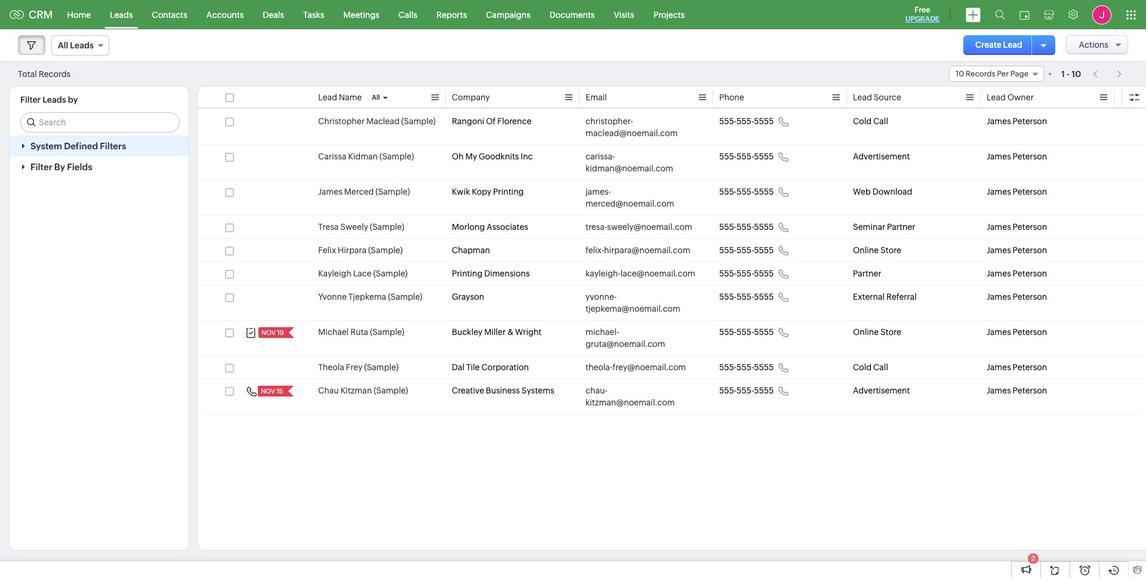 Task type: describe. For each thing, give the bounding box(es) containing it.
meetings
[[344, 10, 380, 19]]

owner
[[1008, 93, 1035, 102]]

corporation
[[482, 363, 529, 372]]

web download
[[854, 187, 913, 197]]

555-555-5555 for theola-frey@noemail.com
[[720, 363, 774, 372]]

5555 for chau- kitzman@noemail.com
[[755, 386, 774, 395]]

advertisement for carissa- kidman@noemail.com
[[854, 152, 911, 161]]

peterson for christopher- maclead@noemail.com
[[1013, 116, 1048, 126]]

campaigns
[[486, 10, 531, 19]]

lace@noemail.com
[[621, 269, 696, 278]]

company
[[452, 93, 490, 102]]

nov 15 link
[[258, 386, 284, 397]]

loading image
[[72, 73, 78, 77]]

call for christopher- maclead@noemail.com
[[874, 116, 889, 126]]

5555 for theola-frey@noemail.com
[[755, 363, 774, 372]]

filter leads by
[[20, 95, 78, 105]]

(sample) for kayleigh lace (sample)
[[373, 269, 408, 278]]

online store for felix-hirpara@noemail.com
[[854, 245, 902, 255]]

hirpara@noemail.com
[[605, 245, 691, 255]]

oh
[[452, 152, 464, 161]]

printing dimensions
[[452, 269, 530, 278]]

dimensions
[[485, 269, 530, 278]]

all for all leads
[[58, 41, 68, 50]]

10 records per page
[[956, 69, 1029, 78]]

555-555-5555 for yvonne- tjepkema@noemail.com
[[720, 292, 774, 302]]

peterson for kayleigh-lace@noemail.com
[[1013, 269, 1048, 278]]

michael- gruta@noemail.com
[[586, 327, 666, 349]]

james peterson for kayleigh-lace@noemail.com
[[987, 269, 1048, 278]]

nov 15
[[261, 388, 283, 395]]

projects link
[[644, 0, 695, 29]]

lace
[[353, 269, 372, 278]]

accounts link
[[197, 0, 253, 29]]

florence
[[498, 116, 532, 126]]

call for theola-frey@noemail.com
[[874, 363, 889, 372]]

tjepkema@noemail.com
[[586, 304, 681, 314]]

5555 for yvonne- tjepkema@noemail.com
[[755, 292, 774, 302]]

actions
[[1080, 40, 1109, 50]]

peterson for tresa-sweely@noemail.com
[[1013, 222, 1048, 232]]

seminar partner
[[854, 222, 916, 232]]

carissa-
[[586, 152, 615, 161]]

james merced (sample) link
[[318, 186, 410, 198]]

felix hirpara (sample)
[[318, 245, 403, 255]]

james for felix-hirpara@noemail.com
[[987, 245, 1012, 255]]

by
[[54, 162, 65, 172]]

james for theola-frey@noemail.com
[[987, 363, 1012, 372]]

5555 for christopher- maclead@noemail.com
[[755, 116, 774, 126]]

nov 19 link
[[259, 327, 285, 338]]

free upgrade
[[906, 5, 940, 23]]

row group containing christopher maclead (sample)
[[198, 110, 1147, 415]]

cold call for theola-frey@noemail.com
[[854, 363, 889, 372]]

web
[[854, 187, 871, 197]]

james for yvonne- tjepkema@noemail.com
[[987, 292, 1012, 302]]

my
[[466, 152, 477, 161]]

buckley
[[452, 327, 483, 337]]

yvonne tjepkema (sample) link
[[318, 291, 423, 303]]

555-555-5555 for tresa-sweely@noemail.com
[[720, 222, 774, 232]]

james peterson for chau- kitzman@noemail.com
[[987, 386, 1048, 395]]

chau- kitzman@noemail.com link
[[586, 385, 696, 409]]

james peterson for tresa-sweely@noemail.com
[[987, 222, 1048, 232]]

records for 10
[[966, 69, 996, 78]]

peterson for carissa- kidman@noemail.com
[[1013, 152, 1048, 161]]

(sample) for michael ruta (sample)
[[370, 327, 405, 337]]

christopher- maclead@noemail.com link
[[586, 115, 696, 139]]

download
[[873, 187, 913, 197]]

contacts
[[152, 10, 187, 19]]

tasks
[[303, 10, 325, 19]]

james peterson for yvonne- tjepkema@noemail.com
[[987, 292, 1048, 302]]

555-555-5555 for kayleigh-lace@noemail.com
[[720, 269, 774, 278]]

external referral
[[854, 292, 917, 302]]

miller
[[485, 327, 506, 337]]

filter by fields button
[[10, 156, 189, 177]]

michael
[[318, 327, 349, 337]]

chau kitzman (sample)
[[318, 386, 408, 395]]

sweely
[[341, 222, 368, 232]]

maclead
[[367, 116, 400, 126]]

frey@noemail.com
[[613, 363, 686, 372]]

(sample) for yvonne tjepkema (sample)
[[388, 292, 423, 302]]

creative
[[452, 386, 484, 395]]

1 - 10
[[1062, 69, 1082, 79]]

business
[[486, 386, 520, 395]]

0 vertical spatial printing
[[493, 187, 524, 197]]

chau
[[318, 386, 339, 395]]

555-555-5555 for carissa- kidman@noemail.com
[[720, 152, 774, 161]]

0 horizontal spatial printing
[[452, 269, 483, 278]]

cold for theola-frey@noemail.com
[[854, 363, 872, 372]]

(sample) for james merced (sample)
[[376, 187, 410, 197]]

referral
[[887, 292, 917, 302]]

records for total
[[39, 69, 71, 79]]

kayleigh lace (sample)
[[318, 269, 408, 278]]

carissa kidman (sample) link
[[318, 151, 414, 162]]

kayleigh-lace@noemail.com link
[[586, 268, 696, 280]]

gruta@noemail.com
[[586, 339, 666, 349]]

reports link
[[427, 0, 477, 29]]

online for michael- gruta@noemail.com
[[854, 327, 879, 337]]

-
[[1067, 69, 1071, 79]]

sweely@noemail.com
[[608, 222, 693, 232]]

felix-hirpara@noemail.com
[[586, 245, 691, 255]]

carissa- kidman@noemail.com link
[[586, 151, 696, 174]]

fields
[[67, 162, 92, 172]]

system defined filters
[[30, 141, 126, 151]]

create menu element
[[959, 0, 989, 29]]

leads for all leads
[[70, 41, 94, 50]]

felix hirpara (sample) link
[[318, 244, 403, 256]]

hirpara
[[338, 245, 367, 255]]

michael-
[[586, 327, 619, 337]]

kayleigh-
[[586, 269, 621, 278]]

All Leads field
[[51, 35, 109, 56]]

campaigns link
[[477, 0, 540, 29]]

leads for filter leads by
[[43, 95, 66, 105]]

2
[[1032, 555, 1036, 562]]

phone
[[720, 93, 745, 102]]

calendar image
[[1020, 10, 1030, 19]]

oh my goodknits inc
[[452, 152, 533, 161]]

reports
[[437, 10, 467, 19]]

10 Records Per Page field
[[950, 66, 1045, 82]]

wright
[[516, 327, 542, 337]]

555-555-5555 for chau- kitzman@noemail.com
[[720, 386, 774, 395]]

inc
[[521, 152, 533, 161]]

seminar
[[854, 222, 886, 232]]

15
[[277, 388, 283, 395]]

peterson for chau- kitzman@noemail.com
[[1013, 386, 1048, 395]]



Task type: vqa. For each thing, say whether or not it's contained in the screenshot.
Developer Space
no



Task type: locate. For each thing, give the bounding box(es) containing it.
10 inside "field"
[[956, 69, 965, 78]]

lead left the name
[[318, 93, 337, 102]]

records inside "field"
[[966, 69, 996, 78]]

Search text field
[[21, 113, 179, 132]]

0 vertical spatial filter
[[20, 95, 41, 105]]

printing up grayson
[[452, 269, 483, 278]]

tjepkema
[[349, 292, 387, 302]]

(sample) up kayleigh lace (sample)
[[368, 245, 403, 255]]

0 vertical spatial cold call
[[854, 116, 889, 126]]

10 james peterson from the top
[[987, 386, 1048, 395]]

printing right the kopy
[[493, 187, 524, 197]]

dal
[[452, 363, 465, 372]]

0 vertical spatial advertisement
[[854, 152, 911, 161]]

5 555-555-5555 from the top
[[720, 245, 774, 255]]

leads left by
[[43, 95, 66, 105]]

5555 for michael- gruta@noemail.com
[[755, 327, 774, 337]]

555-555-5555 for michael- gruta@noemail.com
[[720, 327, 774, 337]]

james for christopher- maclead@noemail.com
[[987, 116, 1012, 126]]

cold
[[854, 116, 872, 126], [854, 363, 872, 372]]

10 right the -
[[1072, 69, 1082, 79]]

1 vertical spatial printing
[[452, 269, 483, 278]]

records left per
[[966, 69, 996, 78]]

555-
[[720, 116, 737, 126], [737, 116, 755, 126], [720, 152, 737, 161], [737, 152, 755, 161], [720, 187, 737, 197], [737, 187, 755, 197], [720, 222, 737, 232], [737, 222, 755, 232], [720, 245, 737, 255], [737, 245, 755, 255], [720, 269, 737, 278], [737, 269, 755, 278], [720, 292, 737, 302], [737, 292, 755, 302], [720, 327, 737, 337], [737, 327, 755, 337], [720, 363, 737, 372], [737, 363, 755, 372], [720, 386, 737, 395], [737, 386, 755, 395]]

&
[[508, 327, 514, 337]]

james peterson for felix-hirpara@noemail.com
[[987, 245, 1048, 255]]

james peterson for carissa- kidman@noemail.com
[[987, 152, 1048, 161]]

james for michael- gruta@noemail.com
[[987, 327, 1012, 337]]

0 vertical spatial partner
[[888, 222, 916, 232]]

7 555-555-5555 from the top
[[720, 292, 774, 302]]

leads up loading icon
[[70, 41, 94, 50]]

peterson
[[1013, 116, 1048, 126], [1013, 152, 1048, 161], [1013, 187, 1048, 197], [1013, 222, 1048, 232], [1013, 245, 1048, 255], [1013, 269, 1048, 278], [1013, 292, 1048, 302], [1013, 327, 1048, 337], [1013, 363, 1048, 372], [1013, 386, 1048, 395]]

0 vertical spatial nov
[[262, 329, 276, 336]]

9 james peterson from the top
[[987, 363, 1048, 372]]

0 horizontal spatial 10
[[956, 69, 965, 78]]

5555 for felix-hirpara@noemail.com
[[755, 245, 774, 255]]

1 vertical spatial online store
[[854, 327, 902, 337]]

kwik kopy printing
[[452, 187, 524, 197]]

0 horizontal spatial all
[[58, 41, 68, 50]]

partner
[[888, 222, 916, 232], [854, 269, 882, 278]]

9 555-555-5555 from the top
[[720, 363, 774, 372]]

7 peterson from the top
[[1013, 292, 1048, 302]]

1 cold call from the top
[[854, 116, 889, 126]]

5 peterson from the top
[[1013, 245, 1048, 255]]

crm
[[29, 8, 53, 21]]

1 online from the top
[[854, 245, 879, 255]]

3 james peterson from the top
[[987, 187, 1048, 197]]

10 peterson from the top
[[1013, 386, 1048, 395]]

nov
[[262, 329, 276, 336], [261, 388, 275, 395]]

chau kitzman (sample) link
[[318, 385, 408, 397]]

tresa-
[[586, 222, 608, 232]]

5555 for kayleigh-lace@noemail.com
[[755, 269, 774, 278]]

3 555-555-5555 from the top
[[720, 187, 774, 197]]

8 5555 from the top
[[755, 327, 774, 337]]

0 vertical spatial all
[[58, 41, 68, 50]]

email
[[586, 93, 607, 102]]

merced@noemail.com
[[586, 199, 675, 208]]

james for tresa-sweely@noemail.com
[[987, 222, 1012, 232]]

frey
[[346, 363, 363, 372]]

0 horizontal spatial records
[[39, 69, 71, 79]]

10 5555 from the top
[[755, 386, 774, 395]]

1 store from the top
[[881, 245, 902, 255]]

1 vertical spatial filter
[[30, 162, 52, 172]]

2 store from the top
[[881, 327, 902, 337]]

9 peterson from the top
[[1013, 363, 1048, 372]]

lead right create
[[1004, 40, 1023, 50]]

yvonne tjepkema (sample)
[[318, 292, 423, 302]]

projects
[[654, 10, 685, 19]]

filter down total
[[20, 95, 41, 105]]

1 horizontal spatial partner
[[888, 222, 916, 232]]

carissa- kidman@noemail.com
[[586, 152, 674, 173]]

(sample) for tresa sweely (sample)
[[370, 222, 405, 232]]

nov left 15
[[261, 388, 275, 395]]

home link
[[58, 0, 100, 29]]

all up "christopher maclead (sample)" on the top of page
[[372, 94, 380, 101]]

1 vertical spatial store
[[881, 327, 902, 337]]

0 vertical spatial online
[[854, 245, 879, 255]]

lead for lead name
[[318, 93, 337, 102]]

james- merced@noemail.com
[[586, 187, 675, 208]]

peterson for theola-frey@noemail.com
[[1013, 363, 1048, 372]]

(sample) right ruta
[[370, 327, 405, 337]]

kayleigh-lace@noemail.com
[[586, 269, 696, 278]]

merced
[[344, 187, 374, 197]]

nov for michael
[[262, 329, 276, 336]]

(sample) right merced on the top left
[[376, 187, 410, 197]]

lead name
[[318, 93, 362, 102]]

james
[[987, 116, 1012, 126], [987, 152, 1012, 161], [318, 187, 343, 197], [987, 187, 1012, 197], [987, 222, 1012, 232], [987, 245, 1012, 255], [987, 269, 1012, 278], [987, 292, 1012, 302], [987, 327, 1012, 337], [987, 363, 1012, 372], [987, 386, 1012, 395]]

5555
[[755, 116, 774, 126], [755, 152, 774, 161], [755, 187, 774, 197], [755, 222, 774, 232], [755, 245, 774, 255], [755, 269, 774, 278], [755, 292, 774, 302], [755, 327, 774, 337], [755, 363, 774, 372], [755, 386, 774, 395]]

1 horizontal spatial 10
[[1072, 69, 1082, 79]]

0 horizontal spatial partner
[[854, 269, 882, 278]]

(sample) right kitzman
[[374, 386, 408, 395]]

5555 for james- merced@noemail.com
[[755, 187, 774, 197]]

james-
[[586, 187, 612, 197]]

search image
[[996, 10, 1006, 20]]

chau-
[[586, 386, 608, 395]]

creative business systems
[[452, 386, 555, 395]]

filter inside filter by fields 'dropdown button'
[[30, 162, 52, 172]]

1 horizontal spatial printing
[[493, 187, 524, 197]]

search element
[[989, 0, 1013, 29]]

1 vertical spatial cold call
[[854, 363, 889, 372]]

10 555-555-5555 from the top
[[720, 386, 774, 395]]

2 online store from the top
[[854, 327, 902, 337]]

tresa
[[318, 222, 339, 232]]

2 cold from the top
[[854, 363, 872, 372]]

filters
[[100, 141, 126, 151]]

5555 for tresa-sweely@noemail.com
[[755, 222, 774, 232]]

filter by fields
[[30, 162, 92, 172]]

calls
[[399, 10, 418, 19]]

(sample) right kidman
[[380, 152, 414, 161]]

lead for lead owner
[[987, 93, 1006, 102]]

felix-
[[586, 245, 605, 255]]

(sample) for christopher maclead (sample)
[[402, 116, 436, 126]]

(sample) right lace
[[373, 269, 408, 278]]

9 5555 from the top
[[755, 363, 774, 372]]

1 vertical spatial call
[[874, 363, 889, 372]]

2 vertical spatial leads
[[43, 95, 66, 105]]

1 vertical spatial nov
[[261, 388, 275, 395]]

online store down external referral
[[854, 327, 902, 337]]

leads right home on the left
[[110, 10, 133, 19]]

james peterson for james- merced@noemail.com
[[987, 187, 1048, 197]]

2 cold call from the top
[[854, 363, 889, 372]]

call
[[874, 116, 889, 126], [874, 363, 889, 372]]

1 horizontal spatial records
[[966, 69, 996, 78]]

555-555-5555 for christopher- maclead@noemail.com
[[720, 116, 774, 126]]

goodknits
[[479, 152, 519, 161]]

10 left per
[[956, 69, 965, 78]]

yvonne
[[318, 292, 347, 302]]

nov left '19'
[[262, 329, 276, 336]]

1 horizontal spatial all
[[372, 94, 380, 101]]

james for carissa- kidman@noemail.com
[[987, 152, 1012, 161]]

felix-hirpara@noemail.com link
[[586, 244, 691, 256]]

yvonne- tjepkema@noemail.com link
[[586, 291, 696, 315]]

store for felix-hirpara@noemail.com
[[881, 245, 902, 255]]

james merced (sample)
[[318, 187, 410, 197]]

lead down the 10 records per page "field"
[[987, 93, 1006, 102]]

advertisement for chau- kitzman@noemail.com
[[854, 386, 911, 395]]

(sample) right maclead
[[402, 116, 436, 126]]

1 horizontal spatial leads
[[70, 41, 94, 50]]

1 advertisement from the top
[[854, 152, 911, 161]]

kayleigh
[[318, 269, 352, 278]]

peterson for yvonne- tjepkema@noemail.com
[[1013, 292, 1048, 302]]

lead inside button
[[1004, 40, 1023, 50]]

free
[[915, 5, 931, 14]]

christopher maclead (sample) link
[[318, 115, 436, 127]]

james for kayleigh-lace@noemail.com
[[987, 269, 1012, 278]]

james peterson
[[987, 116, 1048, 126], [987, 152, 1048, 161], [987, 187, 1048, 197], [987, 222, 1048, 232], [987, 245, 1048, 255], [987, 269, 1048, 278], [987, 292, 1048, 302], [987, 327, 1048, 337], [987, 363, 1048, 372], [987, 386, 1048, 395]]

records left loading icon
[[39, 69, 71, 79]]

8 peterson from the top
[[1013, 327, 1048, 337]]

2 5555 from the top
[[755, 152, 774, 161]]

2 advertisement from the top
[[854, 386, 911, 395]]

associates
[[487, 222, 529, 232]]

partner right seminar
[[888, 222, 916, 232]]

2 horizontal spatial leads
[[110, 10, 133, 19]]

cold for christopher- maclead@noemail.com
[[854, 116, 872, 126]]

7 5555 from the top
[[755, 292, 774, 302]]

chapman
[[452, 245, 490, 255]]

peterson for felix-hirpara@noemail.com
[[1013, 245, 1048, 255]]

cold call for christopher- maclead@noemail.com
[[854, 116, 889, 126]]

4 5555 from the top
[[755, 222, 774, 232]]

profile element
[[1086, 0, 1119, 29]]

1 cold from the top
[[854, 116, 872, 126]]

1 online store from the top
[[854, 245, 902, 255]]

deals
[[263, 10, 284, 19]]

james peterson for michael- gruta@noemail.com
[[987, 327, 1048, 337]]

home
[[67, 10, 91, 19]]

(sample) for chau kitzman (sample)
[[374, 386, 408, 395]]

8 james peterson from the top
[[987, 327, 1048, 337]]

kayleigh lace (sample) link
[[318, 268, 408, 280]]

0 vertical spatial call
[[874, 116, 889, 126]]

buckley miller & wright
[[452, 327, 542, 337]]

3 5555 from the top
[[755, 187, 774, 197]]

online store for michael- gruta@noemail.com
[[854, 327, 902, 337]]

1 peterson from the top
[[1013, 116, 1048, 126]]

calls link
[[389, 0, 427, 29]]

create lead
[[976, 40, 1023, 50]]

(sample)
[[402, 116, 436, 126], [380, 152, 414, 161], [376, 187, 410, 197], [370, 222, 405, 232], [368, 245, 403, 255], [373, 269, 408, 278], [388, 292, 423, 302], [370, 327, 405, 337], [364, 363, 399, 372], [374, 386, 408, 395]]

(sample) right tjepkema
[[388, 292, 423, 302]]

deals link
[[253, 0, 294, 29]]

online down seminar
[[854, 245, 879, 255]]

online store down seminar partner
[[854, 245, 902, 255]]

1 vertical spatial leads
[[70, 41, 94, 50]]

carissa
[[318, 152, 347, 161]]

kidman@noemail.com
[[586, 164, 674, 173]]

theola
[[318, 363, 344, 372]]

james peterson for theola-frey@noemail.com
[[987, 363, 1048, 372]]

leads link
[[100, 0, 143, 29]]

theola frey (sample)
[[318, 363, 399, 372]]

2 james peterson from the top
[[987, 152, 1048, 161]]

nov for chau
[[261, 388, 275, 395]]

1 vertical spatial all
[[372, 94, 380, 101]]

1 5555 from the top
[[755, 116, 774, 126]]

(sample) for carissa kidman (sample)
[[380, 152, 414, 161]]

visits
[[614, 10, 635, 19]]

felix
[[318, 245, 336, 255]]

4 james peterson from the top
[[987, 222, 1048, 232]]

upgrade
[[906, 15, 940, 23]]

peterson for michael- gruta@noemail.com
[[1013, 327, 1048, 337]]

5 5555 from the top
[[755, 245, 774, 255]]

store for michael- gruta@noemail.com
[[881, 327, 902, 337]]

store down external referral
[[881, 327, 902, 337]]

filter left by
[[30, 162, 52, 172]]

james peterson for christopher- maclead@noemail.com
[[987, 116, 1048, 126]]

leads inside field
[[70, 41, 94, 50]]

lead owner
[[987, 93, 1035, 102]]

james for james- merced@noemail.com
[[987, 187, 1012, 197]]

555-555-5555 for felix-hirpara@noemail.com
[[720, 245, 774, 255]]

1 555-555-5555 from the top
[[720, 116, 774, 126]]

tresa-sweely@noemail.com
[[586, 222, 693, 232]]

all up "total records"
[[58, 41, 68, 50]]

6 555-555-5555 from the top
[[720, 269, 774, 278]]

(sample) right frey
[[364, 363, 399, 372]]

555-555-5555
[[720, 116, 774, 126], [720, 152, 774, 161], [720, 187, 774, 197], [720, 222, 774, 232], [720, 245, 774, 255], [720, 269, 774, 278], [720, 292, 774, 302], [720, 327, 774, 337], [720, 363, 774, 372], [720, 386, 774, 395]]

nov 19
[[262, 329, 284, 336]]

online down external
[[854, 327, 879, 337]]

yvonne- tjepkema@noemail.com
[[586, 292, 681, 314]]

partner up external
[[854, 269, 882, 278]]

0 vertical spatial online store
[[854, 245, 902, 255]]

555-555-5555 for james- merced@noemail.com
[[720, 187, 774, 197]]

2 online from the top
[[854, 327, 879, 337]]

profile image
[[1093, 5, 1112, 24]]

all inside all leads field
[[58, 41, 68, 50]]

6 james peterson from the top
[[987, 269, 1048, 278]]

2 call from the top
[[874, 363, 889, 372]]

tresa sweely (sample)
[[318, 222, 405, 232]]

0 vertical spatial cold
[[854, 116, 872, 126]]

1 james peterson from the top
[[987, 116, 1048, 126]]

2 555-555-5555 from the top
[[720, 152, 774, 161]]

crm link
[[10, 8, 53, 21]]

store down seminar partner
[[881, 245, 902, 255]]

navigation
[[1088, 65, 1129, 82]]

all for all
[[372, 94, 380, 101]]

0 horizontal spatial leads
[[43, 95, 66, 105]]

4 peterson from the top
[[1013, 222, 1048, 232]]

filter for filter by fields
[[30, 162, 52, 172]]

1 vertical spatial online
[[854, 327, 879, 337]]

0 vertical spatial leads
[[110, 10, 133, 19]]

5555 for carissa- kidman@noemail.com
[[755, 152, 774, 161]]

morlong
[[452, 222, 485, 232]]

6 peterson from the top
[[1013, 269, 1048, 278]]

3 peterson from the top
[[1013, 187, 1048, 197]]

james for chau- kitzman@noemail.com
[[987, 386, 1012, 395]]

(sample) for felix hirpara (sample)
[[368, 245, 403, 255]]

christopher maclead (sample)
[[318, 116, 436, 126]]

create menu image
[[966, 7, 981, 22]]

1 vertical spatial advertisement
[[854, 386, 911, 395]]

7 james peterson from the top
[[987, 292, 1048, 302]]

source
[[874, 93, 902, 102]]

lead for lead source
[[854, 93, 873, 102]]

(sample) for theola frey (sample)
[[364, 363, 399, 372]]

of
[[486, 116, 496, 126]]

lead left source at the top right of the page
[[854, 93, 873, 102]]

8 555-555-5555 from the top
[[720, 327, 774, 337]]

5 james peterson from the top
[[987, 245, 1048, 255]]

online for felix-hirpara@noemail.com
[[854, 245, 879, 255]]

michael- gruta@noemail.com link
[[586, 326, 696, 350]]

christopher
[[318, 116, 365, 126]]

total
[[18, 69, 37, 79]]

4 555-555-5555 from the top
[[720, 222, 774, 232]]

1 vertical spatial partner
[[854, 269, 882, 278]]

filter for filter leads by
[[20, 95, 41, 105]]

6 5555 from the top
[[755, 269, 774, 278]]

1 vertical spatial cold
[[854, 363, 872, 372]]

1 call from the top
[[874, 116, 889, 126]]

(sample) right sweely on the top left
[[370, 222, 405, 232]]

peterson for james- merced@noemail.com
[[1013, 187, 1048, 197]]

lead source
[[854, 93, 902, 102]]

2 peterson from the top
[[1013, 152, 1048, 161]]

row group
[[198, 110, 1147, 415]]

documents link
[[540, 0, 605, 29]]

0 vertical spatial store
[[881, 245, 902, 255]]



